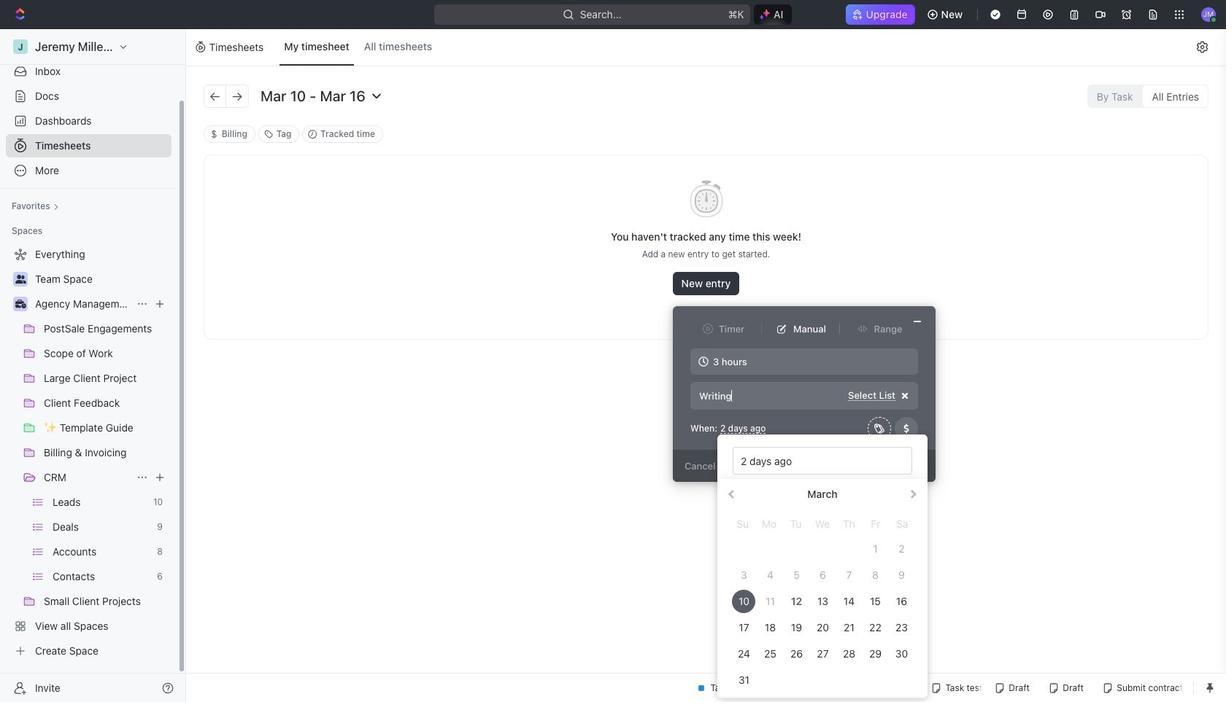 Task type: describe. For each thing, give the bounding box(es) containing it.
Type any date text field
[[733, 447, 912, 475]]

Enter a new task name... text field
[[698, 390, 844, 403]]

sidebar navigation
[[0, 29, 186, 703]]

Enter time e.g. 3 hours 20 mins text field
[[690, 349, 918, 375]]

business time image
[[15, 300, 26, 309]]

tree inside sidebar navigation
[[6, 243, 172, 663]]



Task type: locate. For each thing, give the bounding box(es) containing it.
tree
[[6, 243, 172, 663]]



Task type: vqa. For each thing, say whether or not it's contained in the screenshot.
row containing 9
no



